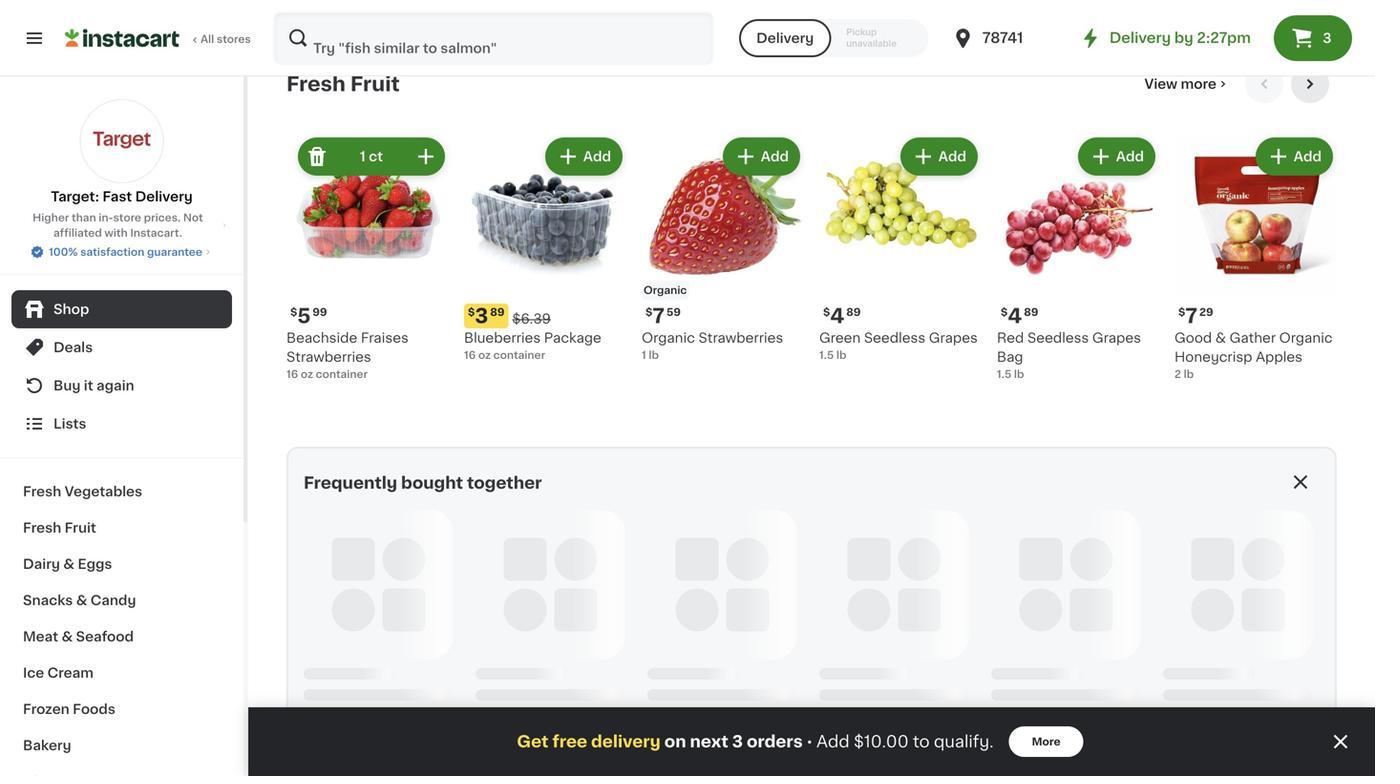 Task type: vqa. For each thing, say whether or not it's contained in the screenshot.
oz to the right
yes



Task type: describe. For each thing, give the bounding box(es) containing it.
green seedless grapes 1.5 lb
[[819, 331, 978, 361]]

1.5 inside red seedless grapes bag 1.5 lb
[[997, 369, 1012, 380]]

snacks & candy
[[23, 594, 136, 607]]

78741 button
[[952, 11, 1066, 65]]

container inside "$ 3 89 $6.39 blueberries package 16 oz container"
[[493, 350, 545, 361]]

get free delivery on next 3 orders • add $10.00 to qualify.
[[517, 734, 994, 750]]

view more link
[[1145, 74, 1230, 94]]

ice
[[23, 667, 44, 680]]

dairy & eggs link
[[11, 546, 232, 583]]

ice cream link
[[11, 655, 232, 691]]

add inside the treatment tracker modal dialog
[[817, 734, 850, 750]]

strawberries inside "organic strawberries 1 lb"
[[699, 331, 783, 345]]

6 product group from the left
[[1175, 134, 1337, 382]]

oz inside "$ 3 89 $6.39 blueberries package 16 oz container"
[[478, 350, 491, 361]]

78741
[[982, 31, 1023, 45]]

red seedless grapes bag 1.5 lb
[[997, 331, 1141, 380]]

deals
[[53, 341, 93, 354]]

delivery by 2:27pm
[[1110, 31, 1251, 45]]

apples
[[1256, 350, 1303, 364]]

4 for green
[[830, 306, 844, 326]]

$ for good & gather organic honeycrisp apples
[[1178, 307, 1185, 318]]

3 button
[[1274, 15, 1352, 61]]

store
[[113, 212, 141, 223]]

& for good
[[1215, 331, 1226, 345]]

ice cream
[[23, 667, 94, 680]]

with
[[105, 228, 128, 238]]

7 for good & gather organic honeycrisp apples
[[1185, 306, 1198, 326]]

$ for organic strawberries
[[646, 307, 653, 318]]

by
[[1175, 31, 1193, 45]]

$3.89 original price: $6.39 element
[[464, 304, 626, 329]]

0 horizontal spatial delivery
[[135, 190, 193, 203]]

seafood
[[76, 630, 134, 644]]

add for blueberries package
[[583, 150, 611, 163]]

item carousel region
[[286, 65, 1337, 432]]

target: fast delivery link
[[51, 99, 193, 206]]

add button for red seedless grapes bag
[[1080, 139, 1154, 174]]

16 inside beachside fraises strawberries 16 oz container
[[286, 369, 298, 380]]

frozen
[[23, 703, 69, 716]]

it
[[84, 379, 93, 392]]

satisfaction
[[80, 247, 144, 257]]

all stores link
[[65, 11, 252, 65]]

free
[[552, 734, 587, 750]]

99
[[313, 307, 327, 318]]

product group containing 3
[[464, 134, 626, 363]]

beachside
[[286, 331, 357, 345]]

red
[[997, 331, 1024, 345]]

0 horizontal spatial 1
[[360, 150, 366, 163]]

bakery
[[23, 739, 71, 753]]

next
[[690, 734, 728, 750]]

all stores
[[201, 34, 251, 44]]

frequently bought together
[[304, 475, 542, 491]]

100% satisfaction guarantee
[[49, 247, 202, 257]]

shop link
[[11, 290, 232, 329]]

cream
[[47, 667, 94, 680]]

deals link
[[11, 329, 232, 367]]

fresh vegetables link
[[11, 474, 232, 510]]

lb inside red seedless grapes bag 1.5 lb
[[1014, 369, 1024, 380]]

& for dairy
[[63, 558, 74, 571]]

2:27pm
[[1197, 31, 1251, 45]]

3 product group from the left
[[642, 134, 804, 363]]

view more
[[1145, 77, 1217, 91]]

delivery button
[[739, 19, 831, 57]]

than
[[72, 212, 96, 223]]

more
[[1181, 77, 1217, 91]]

89 for green seedless grapes
[[846, 307, 861, 318]]

stores
[[217, 34, 251, 44]]

lists link
[[11, 405, 232, 443]]

fresh fruit inside item carousel 'region'
[[286, 74, 400, 94]]

all
[[201, 34, 214, 44]]

$ 4 89 for red
[[1001, 306, 1038, 326]]

$ 7 29
[[1178, 306, 1213, 326]]

3 inside the treatment tracker modal dialog
[[732, 734, 743, 750]]

snacks & candy link
[[11, 583, 232, 619]]

lb inside good & gather organic honeycrisp apples 2 lb
[[1184, 369, 1194, 380]]

fresh inside item carousel 'region'
[[286, 74, 346, 94]]

frozen foods
[[23, 703, 115, 716]]

add for organic strawberries
[[761, 150, 789, 163]]

treatment tracker modal dialog
[[248, 708, 1375, 776]]

blueberries
[[464, 331, 541, 345]]

service type group
[[739, 19, 929, 57]]

affiliated
[[53, 228, 102, 238]]

package
[[544, 331, 601, 345]]

snacks
[[23, 594, 73, 607]]

buy
[[53, 379, 81, 392]]

meat
[[23, 630, 58, 644]]

meat & seafood
[[23, 630, 134, 644]]

lb inside "organic strawberries 1 lb"
[[649, 350, 659, 361]]

good & gather organic honeycrisp apples 2 lb
[[1175, 331, 1333, 380]]

seedless for green
[[864, 331, 926, 345]]

higher than in-store prices. not affiliated with instacart.
[[33, 212, 203, 238]]

1 vertical spatial fresh fruit link
[[11, 510, 232, 546]]

Search field
[[275, 13, 713, 63]]

delivery
[[591, 734, 661, 750]]

beachside fraises strawberries 16 oz container
[[286, 331, 409, 380]]

add button for good & gather organic honeycrisp apples
[[1257, 139, 1331, 174]]

frequently
[[304, 475, 397, 491]]

add for green seedless grapes
[[939, 150, 966, 163]]

29
[[1199, 307, 1213, 318]]

1 vertical spatial fresh fruit
[[23, 521, 96, 535]]

5
[[297, 306, 311, 326]]

to
[[913, 734, 930, 750]]

ct
[[369, 150, 383, 163]]



Task type: locate. For each thing, give the bounding box(es) containing it.
89 up blueberries
[[490, 307, 505, 318]]

1 left ct
[[360, 150, 366, 163]]

0 vertical spatial 16
[[464, 350, 476, 361]]

2 add button from the left
[[725, 139, 798, 174]]

0 vertical spatial strawberries
[[699, 331, 783, 345]]

5 product group from the left
[[997, 134, 1159, 382]]

$ for green seedless grapes
[[823, 307, 830, 318]]

grapes
[[929, 331, 978, 345], [1092, 331, 1141, 345]]

buy it again
[[53, 379, 134, 392]]

seedless for red
[[1027, 331, 1089, 345]]

organic inside "organic strawberries 1 lb"
[[642, 331, 695, 345]]

seedless right red
[[1027, 331, 1089, 345]]

together
[[467, 475, 542, 491]]

grapes inside red seedless grapes bag 1.5 lb
[[1092, 331, 1141, 345]]

seedless inside green seedless grapes 1.5 lb
[[864, 331, 926, 345]]

0 vertical spatial 1.5
[[819, 350, 834, 361]]

fresh fruit up remove beachside fraises strawberries image
[[286, 74, 400, 94]]

1 seedless from the left
[[864, 331, 926, 345]]

100% satisfaction guarantee button
[[30, 241, 214, 260]]

6 $ from the left
[[1178, 307, 1185, 318]]

1 horizontal spatial 3
[[732, 734, 743, 750]]

16 down beachside
[[286, 369, 298, 380]]

organic strawberries 1 lb
[[642, 331, 783, 361]]

None search field
[[273, 11, 714, 65]]

1 vertical spatial oz
[[301, 369, 313, 380]]

get
[[517, 734, 549, 750]]

$6.39
[[512, 312, 551, 326]]

0 horizontal spatial seedless
[[864, 331, 926, 345]]

3 89 from the left
[[1024, 307, 1038, 318]]

& inside the snacks & candy link
[[76, 594, 87, 607]]

vegetables
[[65, 485, 142, 498]]

lb down "$ 7 59"
[[649, 350, 659, 361]]

7 for organic strawberries
[[653, 306, 665, 326]]

1 inside "organic strawberries 1 lb"
[[642, 350, 646, 361]]

1 vertical spatial fresh
[[23, 485, 61, 498]]

not
[[183, 212, 203, 223]]

16 inside "$ 3 89 $6.39 blueberries package 16 oz container"
[[464, 350, 476, 361]]

organic up 59
[[644, 285, 687, 296]]

$ 4 89
[[823, 306, 861, 326], [1001, 306, 1038, 326]]

in-
[[99, 212, 113, 223]]

$10.00
[[854, 734, 909, 750]]

2 product group from the left
[[464, 134, 626, 363]]

organic for organic strawberries 1 lb
[[642, 331, 695, 345]]

$ up blueberries
[[468, 307, 475, 318]]

target: fast delivery
[[51, 190, 193, 203]]

qualify.
[[934, 734, 994, 750]]

0 horizontal spatial container
[[316, 369, 368, 380]]

3
[[1323, 32, 1332, 45], [475, 306, 488, 326], [732, 734, 743, 750]]

1 grapes from the left
[[929, 331, 978, 345]]

2
[[1175, 369, 1181, 380]]

1 vertical spatial fruit
[[65, 521, 96, 535]]

buy it again link
[[11, 367, 232, 405]]

fresh fruit
[[286, 74, 400, 94], [23, 521, 96, 535]]

oz inside beachside fraises strawberries 16 oz container
[[301, 369, 313, 380]]

organic for organic
[[644, 285, 687, 296]]

4 add button from the left
[[1080, 139, 1154, 174]]

1 $ from the left
[[290, 307, 297, 318]]

good
[[1175, 331, 1212, 345]]

instacart logo image
[[65, 27, 180, 50]]

$ up "green"
[[823, 307, 830, 318]]

add for good & gather organic honeycrisp apples
[[1294, 150, 1322, 163]]

& for snacks
[[76, 594, 87, 607]]

green
[[819, 331, 861, 345]]

1 vertical spatial container
[[316, 369, 368, 380]]

fresh up dairy
[[23, 521, 61, 535]]

1.5 inside green seedless grapes 1.5 lb
[[819, 350, 834, 361]]

& for meat
[[62, 630, 73, 644]]

fresh up remove beachside fraises strawberries image
[[286, 74, 346, 94]]

3 inside "$ 3 89 $6.39 blueberries package 16 oz container"
[[475, 306, 488, 326]]

orders
[[747, 734, 803, 750]]

guarantee
[[147, 247, 202, 257]]

1 horizontal spatial 1
[[642, 350, 646, 361]]

grapes for red seedless grapes bag
[[1092, 331, 1141, 345]]

2 4 from the left
[[1008, 306, 1022, 326]]

4 for red
[[1008, 306, 1022, 326]]

1 horizontal spatial $ 4 89
[[1001, 306, 1038, 326]]

59
[[667, 307, 681, 318]]

5 $ from the left
[[1001, 307, 1008, 318]]

container down beachside
[[316, 369, 368, 380]]

0 vertical spatial 3
[[1323, 32, 1332, 45]]

$ inside $ 7 29
[[1178, 307, 1185, 318]]

oz
[[478, 350, 491, 361], [301, 369, 313, 380]]

1 horizontal spatial seedless
[[1027, 331, 1089, 345]]

grapes inside green seedless grapes 1.5 lb
[[929, 331, 978, 345]]

1 horizontal spatial strawberries
[[699, 331, 783, 345]]

prices.
[[144, 212, 181, 223]]

89 for red seedless grapes bag
[[1024, 307, 1038, 318]]

$ inside "$ 3 89 $6.39 blueberries package 16 oz container"
[[468, 307, 475, 318]]

& left eggs
[[63, 558, 74, 571]]

$ for beachside fraises strawberries
[[290, 307, 297, 318]]

add button for blueberries package
[[547, 139, 621, 174]]

1 4 from the left
[[830, 306, 844, 326]]

0 vertical spatial fresh fruit
[[286, 74, 400, 94]]

1 horizontal spatial 4
[[1008, 306, 1022, 326]]

2 vertical spatial 3
[[732, 734, 743, 750]]

lb down bag at the right top of page
[[1014, 369, 1024, 380]]

delivery for delivery
[[756, 32, 814, 45]]

increment quantity of beachside fraises strawberries image
[[414, 145, 437, 168]]

3 add button from the left
[[902, 139, 976, 174]]

0 horizontal spatial $ 4 89
[[823, 306, 861, 326]]

1 horizontal spatial 89
[[846, 307, 861, 318]]

lb right 2
[[1184, 369, 1194, 380]]

$ inside $ 5 99
[[290, 307, 297, 318]]

gather
[[1230, 331, 1276, 345]]

bakery link
[[11, 728, 232, 764]]

1 horizontal spatial delivery
[[756, 32, 814, 45]]

grapes for green seedless grapes
[[929, 331, 978, 345]]

dairy & eggs
[[23, 558, 112, 571]]

1 $ 4 89 from the left
[[823, 306, 861, 326]]

fresh vegetables
[[23, 485, 142, 498]]

lb inside green seedless grapes 1.5 lb
[[836, 350, 847, 361]]

$ 4 89 for green
[[823, 306, 861, 326]]

oz down blueberries
[[478, 350, 491, 361]]

89 inside "$ 3 89 $6.39 blueberries package 16 oz container"
[[490, 307, 505, 318]]

0 vertical spatial oz
[[478, 350, 491, 361]]

5 add button from the left
[[1257, 139, 1331, 174]]

2 seedless from the left
[[1027, 331, 1089, 345]]

instacart.
[[130, 228, 182, 238]]

$ 4 89 up "green"
[[823, 306, 861, 326]]

$ 5 99
[[290, 306, 327, 326]]

0 vertical spatial fresh fruit link
[[286, 73, 400, 95]]

strawberries
[[699, 331, 783, 345], [286, 350, 371, 364]]

1 horizontal spatial fresh fruit
[[286, 74, 400, 94]]

4
[[830, 306, 844, 326], [1008, 306, 1022, 326]]

organic inside good & gather organic honeycrisp apples 2 lb
[[1279, 331, 1333, 345]]

$ left 29
[[1178, 307, 1185, 318]]

0 horizontal spatial oz
[[301, 369, 313, 380]]

1.5 down bag at the right top of page
[[997, 369, 1012, 380]]

& inside good & gather organic honeycrisp apples 2 lb
[[1215, 331, 1226, 345]]

1 vertical spatial 16
[[286, 369, 298, 380]]

container inside beachside fraises strawberries 16 oz container
[[316, 369, 368, 380]]

0 horizontal spatial fresh fruit link
[[11, 510, 232, 546]]

frozen foods link
[[11, 691, 232, 728]]

higher
[[33, 212, 69, 223]]

fresh fruit link inside item carousel 'region'
[[286, 73, 400, 95]]

$ 3 89 $6.39 blueberries package 16 oz container
[[464, 306, 601, 361]]

$ 4 89 up red
[[1001, 306, 1038, 326]]

1 7 from the left
[[653, 306, 665, 326]]

1 down "$ 7 59"
[[642, 350, 646, 361]]

1 horizontal spatial 16
[[464, 350, 476, 361]]

shop
[[53, 303, 89, 316]]

0 horizontal spatial 4
[[830, 306, 844, 326]]

add button for organic strawberries
[[725, 139, 798, 174]]

0 horizontal spatial strawberries
[[286, 350, 371, 364]]

oz down beachside
[[301, 369, 313, 380]]

more
[[1032, 737, 1061, 747]]

target: fast delivery logo image
[[80, 99, 164, 183]]

& right meat
[[62, 630, 73, 644]]

& inside dairy & eggs link
[[63, 558, 74, 571]]

2 $ from the left
[[468, 307, 475, 318]]

1 horizontal spatial fruit
[[350, 74, 400, 94]]

1 horizontal spatial 1.5
[[997, 369, 1012, 380]]

1 product group from the left
[[286, 134, 449, 382]]

89
[[490, 307, 505, 318], [846, 307, 861, 318], [1024, 307, 1038, 318]]

seedless right "green"
[[864, 331, 926, 345]]

4 $ from the left
[[823, 307, 830, 318]]

grapes left red
[[929, 331, 978, 345]]

container down blueberries
[[493, 350, 545, 361]]

fraises
[[361, 331, 409, 345]]

1 add button from the left
[[547, 139, 621, 174]]

89 up "green"
[[846, 307, 861, 318]]

add button for green seedless grapes
[[902, 139, 976, 174]]

4 up red
[[1008, 306, 1022, 326]]

organic down "$ 7 59"
[[642, 331, 695, 345]]

organic up apples at the top of the page
[[1279, 331, 1333, 345]]

0 vertical spatial fresh
[[286, 74, 346, 94]]

2 $ 4 89 from the left
[[1001, 306, 1038, 326]]

candy
[[91, 594, 136, 607]]

3 inside button
[[1323, 32, 1332, 45]]

$ left 99
[[290, 307, 297, 318]]

0 horizontal spatial fresh fruit
[[23, 521, 96, 535]]

0 vertical spatial 1
[[360, 150, 366, 163]]

add for red seedless grapes bag
[[1116, 150, 1144, 163]]

bought
[[401, 475, 463, 491]]

higher than in-store prices. not affiliated with instacart. link
[[15, 210, 228, 241]]

16
[[464, 350, 476, 361], [286, 369, 298, 380]]

again
[[96, 379, 134, 392]]

product group
[[286, 134, 449, 382], [464, 134, 626, 363], [642, 134, 804, 363], [819, 134, 982, 363], [997, 134, 1159, 382], [1175, 134, 1337, 382]]

2 7 from the left
[[1185, 306, 1198, 326]]

0 vertical spatial container
[[493, 350, 545, 361]]

1 vertical spatial 1.5
[[997, 369, 1012, 380]]

honeycrisp
[[1175, 350, 1252, 364]]

1.5 down "green"
[[819, 350, 834, 361]]

1 vertical spatial 1
[[642, 350, 646, 361]]

more button
[[1009, 727, 1084, 757]]

0 horizontal spatial 3
[[475, 306, 488, 326]]

fresh left vegetables
[[23, 485, 61, 498]]

2 grapes from the left
[[1092, 331, 1141, 345]]

0 horizontal spatial 16
[[286, 369, 298, 380]]

2 horizontal spatial 89
[[1024, 307, 1038, 318]]

bag
[[997, 350, 1023, 364]]

1 horizontal spatial oz
[[478, 350, 491, 361]]

0 horizontal spatial grapes
[[929, 331, 978, 345]]

strawberries inside beachside fraises strawberries 16 oz container
[[286, 350, 371, 364]]

delivery by 2:27pm link
[[1079, 27, 1251, 50]]

4 product group from the left
[[819, 134, 982, 363]]

0 horizontal spatial 7
[[653, 306, 665, 326]]

on
[[664, 734, 686, 750]]

$ left 59
[[646, 307, 653, 318]]

delivery
[[1110, 31, 1171, 45], [756, 32, 814, 45], [135, 190, 193, 203]]

view
[[1145, 77, 1178, 91]]

seedless inside red seedless grapes bag 1.5 lb
[[1027, 331, 1089, 345]]

fruit down fresh vegetables
[[65, 521, 96, 535]]

$ inside "$ 7 59"
[[646, 307, 653, 318]]

2 89 from the left
[[846, 307, 861, 318]]

4 up "green"
[[830, 306, 844, 326]]

& up the honeycrisp
[[1215, 331, 1226, 345]]

7 left 29
[[1185, 306, 1198, 326]]

1 horizontal spatial fresh fruit link
[[286, 73, 400, 95]]

0 vertical spatial fruit
[[350, 74, 400, 94]]

fruit inside item carousel 'region'
[[350, 74, 400, 94]]

89 up red
[[1024, 307, 1038, 318]]

& inside 'meat & seafood' link
[[62, 630, 73, 644]]

fresh fruit link down vegetables
[[11, 510, 232, 546]]

$ for red seedless grapes bag
[[1001, 307, 1008, 318]]

1 horizontal spatial grapes
[[1092, 331, 1141, 345]]

remove beachside fraises strawberries image
[[306, 145, 329, 168]]

$ 7 59
[[646, 306, 681, 326]]

add button
[[547, 139, 621, 174], [725, 139, 798, 174], [902, 139, 976, 174], [1080, 139, 1154, 174], [1257, 139, 1331, 174]]

fresh fruit link up remove beachside fraises strawberries image
[[286, 73, 400, 95]]

1 horizontal spatial container
[[493, 350, 545, 361]]

1 ct
[[360, 150, 383, 163]]

delivery for delivery by 2:27pm
[[1110, 31, 1171, 45]]

frequently bought together section
[[277, 447, 1347, 776]]

grapes left good
[[1092, 331, 1141, 345]]

2 vertical spatial fresh
[[23, 521, 61, 535]]

$ up red
[[1001, 307, 1008, 318]]

eggs
[[78, 558, 112, 571]]

product group containing 5
[[286, 134, 449, 382]]

$
[[290, 307, 297, 318], [468, 307, 475, 318], [646, 307, 653, 318], [823, 307, 830, 318], [1001, 307, 1008, 318], [1178, 307, 1185, 318]]

100%
[[49, 247, 78, 257]]

& left candy
[[76, 594, 87, 607]]

1 vertical spatial 3
[[475, 306, 488, 326]]

target:
[[51, 190, 99, 203]]

0 horizontal spatial 89
[[490, 307, 505, 318]]

delivery inside button
[[756, 32, 814, 45]]

1 horizontal spatial 7
[[1185, 306, 1198, 326]]

lb down "green"
[[836, 350, 847, 361]]

0 horizontal spatial fruit
[[65, 521, 96, 535]]

meat & seafood link
[[11, 619, 232, 655]]

2 horizontal spatial 3
[[1323, 32, 1332, 45]]

16 down blueberries
[[464, 350, 476, 361]]

foods
[[73, 703, 115, 716]]

3 $ from the left
[[646, 307, 653, 318]]

1 89 from the left
[[490, 307, 505, 318]]

fresh fruit up 'dairy & eggs'
[[23, 521, 96, 535]]

1 vertical spatial strawberries
[[286, 350, 371, 364]]

lb
[[649, 350, 659, 361], [836, 350, 847, 361], [1014, 369, 1024, 380], [1184, 369, 1194, 380]]

2 horizontal spatial delivery
[[1110, 31, 1171, 45]]

0 horizontal spatial 1.5
[[819, 350, 834, 361]]

fruit up ct
[[350, 74, 400, 94]]

7 left 59
[[653, 306, 665, 326]]



